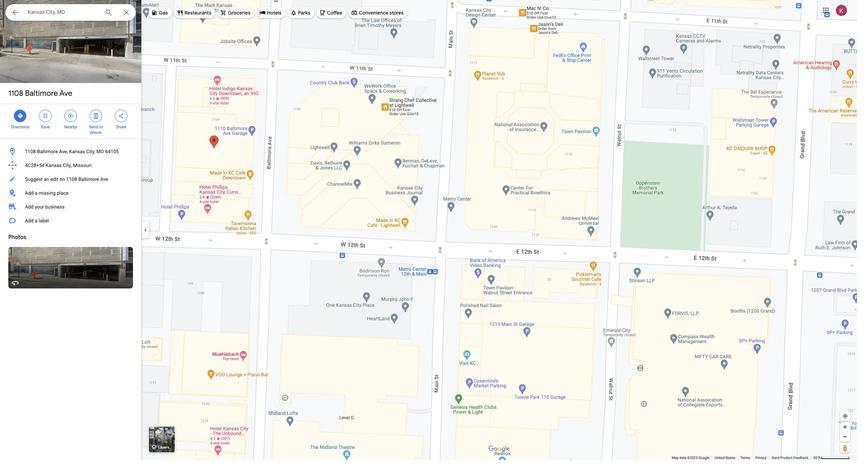 Task type: vqa. For each thing, say whether or not it's contained in the screenshot.


Task type: describe. For each thing, give the bounding box(es) containing it.
show street view coverage image
[[841, 444, 851, 454]]

send to phone
[[89, 125, 103, 135]]

send product feedback
[[772, 457, 809, 461]]

50
[[814, 457, 818, 461]]

hotels button
[[257, 5, 286, 21]]

terms
[[741, 457, 751, 461]]

1108 baltimore ave main content
[[0, 0, 141, 461]]

directions
[[11, 125, 30, 130]]

google
[[699, 457, 710, 461]]

1108 baltimore ave, kansas city, mo 64105
[[25, 149, 119, 155]]

share
[[116, 125, 126, 130]]

hotels
[[267, 10, 282, 16]]

add a label
[[25, 218, 49, 224]]

feedback
[[794, 457, 809, 461]]

suggest an edit on 1108 baltimore ave
[[25, 177, 108, 182]]

kansas inside button
[[69, 149, 85, 155]]

gas button
[[149, 5, 172, 21]]

parks button
[[288, 5, 315, 21]]

business
[[45, 204, 65, 210]]

coffee
[[327, 10, 342, 16]]

privacy
[[756, 457, 767, 461]]

50 ft
[[814, 457, 821, 461]]

ave inside button
[[100, 177, 108, 182]]


[[11, 8, 19, 17]]

1108 baltimore ave
[[8, 89, 72, 98]]


[[17, 112, 23, 120]]

map data ©2023 google
[[672, 457, 710, 461]]

add a missing place button
[[0, 186, 141, 200]]

baltimore inside button
[[78, 177, 99, 182]]

1108 inside button
[[66, 177, 77, 182]]

groceries button
[[218, 5, 255, 21]]

4c28+54 kansas city, missouri button
[[0, 159, 141, 173]]

on
[[60, 177, 65, 182]]

label
[[39, 218, 49, 224]]

suggest an edit on 1108 baltimore ave button
[[0, 173, 141, 186]]

baltimore for ave,
[[37, 149, 58, 155]]

stores
[[390, 10, 404, 16]]

layers
[[158, 446, 169, 451]]

 search field
[[6, 4, 136, 22]]

4c28+54
[[25, 163, 44, 168]]

add for add your business
[[25, 204, 34, 210]]

states
[[726, 457, 736, 461]]

to
[[99, 125, 103, 130]]

your
[[35, 204, 44, 210]]

ft
[[819, 457, 821, 461]]

add a label button
[[0, 214, 141, 228]]

add for add a missing place
[[25, 191, 34, 196]]

missouri
[[73, 163, 92, 168]]

ave,
[[59, 149, 68, 155]]

1108 for 1108 baltimore ave
[[8, 89, 23, 98]]

64105
[[105, 149, 119, 155]]

add for add a label
[[25, 218, 34, 224]]

zoom in image
[[843, 425, 848, 430]]

phone
[[90, 130, 102, 135]]

restaurants
[[185, 10, 211, 16]]

Kansas City, MO field
[[6, 4, 136, 21]]

united states
[[715, 457, 736, 461]]



Task type: locate. For each thing, give the bounding box(es) containing it.
1108 up 4c28+54
[[25, 149, 36, 155]]

footer containing map data ©2023 google
[[672, 456, 814, 461]]

zoom out image
[[843, 435, 848, 440]]

map
[[672, 457, 679, 461]]

1 horizontal spatial ave
[[100, 177, 108, 182]]

send
[[89, 125, 98, 130], [772, 457, 780, 461]]

1 add from the top
[[25, 191, 34, 196]]

 button
[[6, 4, 25, 22]]

edit
[[50, 177, 58, 182]]

4c28+54 kansas city, missouri
[[25, 163, 92, 168]]

send inside button
[[772, 457, 780, 461]]

add your business
[[25, 204, 65, 210]]

0 vertical spatial a
[[35, 191, 37, 196]]

google account: kenny nguyen  
(kenny.nguyen@adept.ai) image
[[836, 5, 848, 16]]

a inside button
[[35, 218, 37, 224]]

1 vertical spatial 1108
[[25, 149, 36, 155]]

ave up the  on the top of page
[[59, 89, 72, 98]]

baltimore down 'missouri'
[[78, 177, 99, 182]]

2 vertical spatial 1108
[[66, 177, 77, 182]]

2 add from the top
[[25, 204, 34, 210]]

ave
[[59, 89, 72, 98], [100, 177, 108, 182]]

send up phone
[[89, 125, 98, 130]]

0 vertical spatial city,
[[86, 149, 95, 155]]

0 horizontal spatial 1108
[[8, 89, 23, 98]]

a for missing
[[35, 191, 37, 196]]

add inside "button"
[[25, 191, 34, 196]]

3 add from the top
[[25, 218, 34, 224]]

1 vertical spatial a
[[35, 218, 37, 224]]

add
[[25, 191, 34, 196], [25, 204, 34, 210], [25, 218, 34, 224]]

a left "label" on the top of page
[[35, 218, 37, 224]]

1 vertical spatial send
[[772, 457, 780, 461]]

0 horizontal spatial kansas
[[46, 163, 62, 168]]

kansas
[[69, 149, 85, 155], [46, 163, 62, 168]]

groceries
[[228, 10, 251, 16]]

photos
[[8, 234, 26, 241]]

footer
[[672, 456, 814, 461]]

©2023
[[688, 457, 698, 461]]

mo
[[96, 149, 104, 155]]


[[68, 112, 74, 120]]

1 horizontal spatial send
[[772, 457, 780, 461]]

0 vertical spatial add
[[25, 191, 34, 196]]

a for label
[[35, 218, 37, 224]]

privacy button
[[756, 456, 767, 461]]

1 vertical spatial baltimore
[[37, 149, 58, 155]]

collapse side panel image
[[142, 227, 149, 234]]

1108 up 
[[8, 89, 23, 98]]

gas
[[159, 10, 168, 16]]

0 vertical spatial ave
[[59, 89, 72, 98]]

0 vertical spatial baltimore
[[25, 89, 58, 98]]

1 a from the top
[[35, 191, 37, 196]]

city, inside button
[[63, 163, 72, 168]]

suggest
[[25, 177, 43, 182]]

restaurants button
[[174, 5, 216, 21]]

50 ft button
[[814, 457, 850, 461]]

baltimore for ave
[[25, 89, 58, 98]]

place
[[57, 191, 68, 196]]

nearby
[[64, 125, 77, 130]]

google maps element
[[0, 0, 858, 461]]

add inside button
[[25, 218, 34, 224]]

1108 right on
[[66, 177, 77, 182]]

1 horizontal spatial city,
[[86, 149, 95, 155]]

an
[[44, 177, 49, 182]]

add left "label" on the top of page
[[25, 218, 34, 224]]

show your location image
[[843, 414, 849, 420]]

united states button
[[715, 456, 736, 461]]

add a missing place
[[25, 191, 68, 196]]

0 vertical spatial send
[[89, 125, 98, 130]]

united
[[715, 457, 725, 461]]

1 vertical spatial kansas
[[46, 163, 62, 168]]

1108 baltimore ave, kansas city, mo 64105 button
[[0, 145, 141, 159]]

save
[[41, 125, 50, 130]]

footer inside google maps element
[[672, 456, 814, 461]]

terms button
[[741, 456, 751, 461]]

2 vertical spatial baltimore
[[78, 177, 99, 182]]

none field inside kansas city, mo field
[[28, 8, 99, 16]]

0 vertical spatial kansas
[[69, 149, 85, 155]]

baltimore left ave,
[[37, 149, 58, 155]]

baltimore up 
[[25, 89, 58, 98]]

city, inside button
[[86, 149, 95, 155]]

1108 inside button
[[25, 149, 36, 155]]

city,
[[86, 149, 95, 155], [63, 163, 72, 168]]

0 horizontal spatial send
[[89, 125, 98, 130]]

convenience stores
[[359, 10, 404, 16]]


[[42, 112, 49, 120]]

actions for 1108 baltimore ave region
[[0, 104, 141, 139]]

1108 for 1108 baltimore ave, kansas city, mo 64105
[[25, 149, 36, 155]]

city, up suggest an edit on 1108 baltimore ave
[[63, 163, 72, 168]]

1 vertical spatial city,
[[63, 163, 72, 168]]

a inside "button"
[[35, 191, 37, 196]]

2 horizontal spatial 1108
[[66, 177, 77, 182]]

send product feedback button
[[772, 456, 809, 461]]

send for send to phone
[[89, 125, 98, 130]]

coffee button
[[317, 5, 347, 21]]

missing
[[39, 191, 56, 196]]

city, left the mo
[[86, 149, 95, 155]]

add your business link
[[0, 200, 141, 214]]

add left your
[[25, 204, 34, 210]]

add down suggest
[[25, 191, 34, 196]]

a
[[35, 191, 37, 196], [35, 218, 37, 224]]

0 horizontal spatial ave
[[59, 89, 72, 98]]

data
[[680, 457, 687, 461]]


[[118, 112, 124, 120]]

convenience
[[359, 10, 389, 16]]

a left missing
[[35, 191, 37, 196]]

send for send product feedback
[[772, 457, 780, 461]]


[[93, 112, 99, 120]]

convenience stores button
[[349, 5, 408, 21]]

product
[[781, 457, 793, 461]]

0 horizontal spatial city,
[[63, 163, 72, 168]]

1 vertical spatial add
[[25, 204, 34, 210]]

kansas up edit
[[46, 163, 62, 168]]

kansas right ave,
[[69, 149, 85, 155]]

0 vertical spatial 1108
[[8, 89, 23, 98]]

baltimore inside button
[[37, 149, 58, 155]]

ave down the mo
[[100, 177, 108, 182]]

send inside send to phone
[[89, 125, 98, 130]]

2 vertical spatial add
[[25, 218, 34, 224]]

send left product
[[772, 457, 780, 461]]

1108
[[8, 89, 23, 98], [25, 149, 36, 155], [66, 177, 77, 182]]

1 horizontal spatial 1108
[[25, 149, 36, 155]]

None field
[[28, 8, 99, 16]]

2 a from the top
[[35, 218, 37, 224]]

1 horizontal spatial kansas
[[69, 149, 85, 155]]

kansas inside button
[[46, 163, 62, 168]]

baltimore
[[25, 89, 58, 98], [37, 149, 58, 155], [78, 177, 99, 182]]

1 vertical spatial ave
[[100, 177, 108, 182]]

parks
[[298, 10, 310, 16]]



